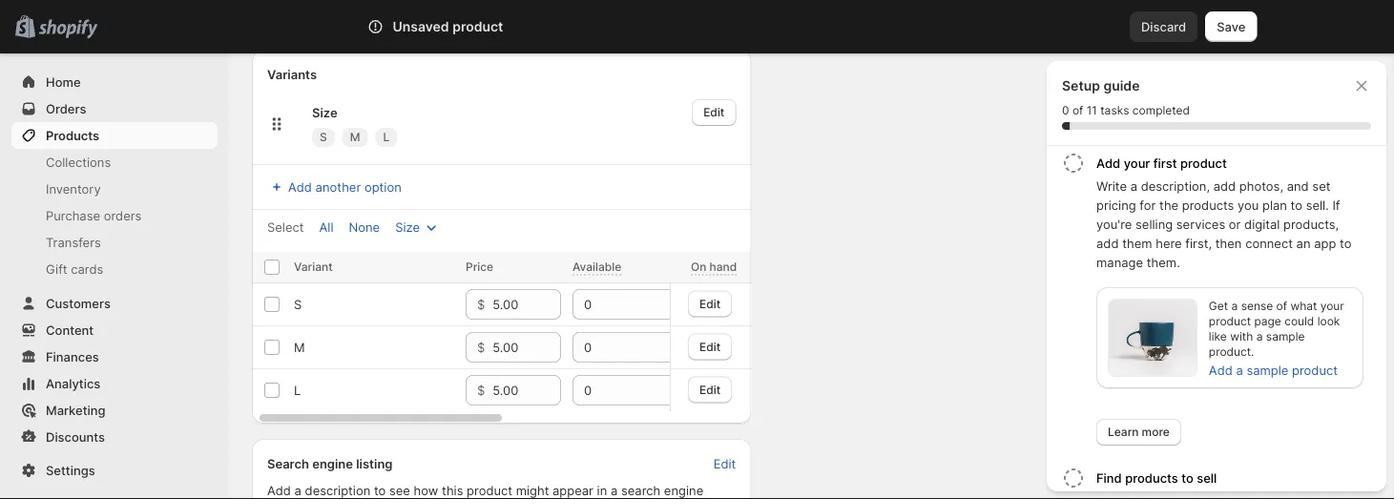 Task type: describe. For each thing, give the bounding box(es) containing it.
what
[[1291, 299, 1317, 313]]

discard button
[[1130, 11, 1198, 42]]

on hand
[[691, 260, 737, 274]]

how
[[414, 483, 438, 498]]

1 horizontal spatial s
[[320, 130, 327, 144]]

content link
[[11, 317, 218, 344]]

settings
[[46, 463, 95, 478]]

gift
[[46, 261, 67, 276]]

1 vertical spatial sample
[[1247, 363, 1289, 377]]

0 horizontal spatial m
[[294, 340, 305, 355]]

another
[[315, 179, 361, 194]]

description,
[[1141, 178, 1210, 193]]

add another option button
[[256, 174, 413, 200]]

orders link
[[11, 95, 218, 122]]

option
[[364, 179, 402, 194]]

learn
[[1108, 425, 1139, 439]]

search for search
[[451, 19, 492, 34]]

price
[[466, 260, 494, 274]]

edit for m
[[700, 339, 721, 353]]

edit button for s
[[688, 290, 732, 317]]

edit button for l
[[688, 376, 732, 403]]

find products to sell
[[1097, 470, 1217, 485]]

all
[[319, 219, 334, 234]]

11
[[1087, 104, 1097, 117]]

channels
[[52, 472, 102, 486]]

find products to sell button
[[1097, 461, 1379, 495]]

home
[[46, 74, 81, 89]]

first,
[[1186, 236, 1212, 251]]

to right app
[[1340, 236, 1352, 251]]

add for add customs information
[[288, 5, 312, 20]]

save button
[[1206, 11, 1257, 42]]

setup guide dialog
[[1047, 61, 1387, 499]]

gift cards
[[46, 261, 103, 276]]

set
[[1312, 178, 1331, 193]]

might
[[516, 483, 549, 498]]

save
[[1217, 19, 1246, 34]]

pricing
[[1097, 198, 1136, 212]]

none button
[[337, 214, 391, 240]]

them
[[1122, 236, 1152, 251]]

inventory
[[46, 181, 101, 196]]

see
[[389, 483, 410, 498]]

edit for l
[[700, 382, 721, 396]]

edit button for m
[[688, 333, 732, 360]]

for
[[1140, 198, 1156, 212]]

them.
[[1147, 255, 1180, 270]]

transfers
[[46, 235, 101, 250]]

collections link
[[11, 149, 218, 176]]

product inside add a description to see how this product might appear in a search engine
[[467, 483, 512, 498]]

guide
[[1104, 78, 1140, 94]]

a inside write a description, add photos, and set pricing for the products you plan to sell. if you're selling services or digital products, add them here first, then connect an app to manage them.
[[1131, 178, 1138, 193]]

get a sense of what your product page could look like with a sample product. add a sample product
[[1209, 299, 1344, 377]]

products,
[[1284, 217, 1339, 231]]

purchase orders link
[[11, 202, 218, 229]]

sales
[[19, 472, 49, 486]]

add customs information
[[288, 5, 435, 20]]

first
[[1154, 156, 1177, 170]]

add your first product
[[1097, 156, 1227, 170]]

add for add another option
[[288, 179, 312, 194]]

discounts
[[46, 429, 105, 444]]

add for add a description to see how this product might appear in a search engine
[[267, 483, 291, 498]]

none
[[349, 219, 380, 234]]

gift cards link
[[11, 256, 218, 282]]

look
[[1318, 314, 1340, 328]]

listing
[[356, 456, 393, 471]]

and
[[1287, 178, 1309, 193]]

edit inside dropdown button
[[703, 105, 725, 119]]

analytics
[[46, 376, 100, 391]]

all button
[[308, 214, 345, 240]]

unsaved
[[393, 19, 449, 35]]

the
[[1159, 198, 1179, 212]]

then
[[1216, 236, 1242, 251]]

edit for s
[[700, 297, 721, 310]]

like
[[1209, 330, 1227, 344]]

size button
[[384, 214, 452, 240]]

to down and
[[1291, 198, 1303, 212]]

information
[[369, 5, 435, 20]]

mark find products to sell as done image
[[1062, 467, 1085, 490]]

a right in at the left
[[611, 483, 618, 498]]

tasks
[[1101, 104, 1129, 117]]

add inside get a sense of what your product page could look like with a sample product. add a sample product
[[1209, 363, 1233, 377]]

could
[[1285, 314, 1314, 328]]

variants
[[267, 67, 317, 82]]

to inside button
[[1182, 470, 1194, 485]]

your inside button
[[1124, 156, 1150, 170]]

transfers link
[[11, 229, 218, 256]]

0 vertical spatial sample
[[1266, 330, 1305, 344]]

variant
[[294, 260, 333, 274]]

add customs information button
[[256, 0, 748, 26]]

with
[[1230, 330, 1253, 344]]

products inside write a description, add photos, and set pricing for the products you plan to sell. if you're selling services or digital products, add them here first, then connect an app to manage them.
[[1182, 198, 1234, 212]]

options element for $ "text field" corresponding to s
[[294, 297, 302, 312]]

if
[[1333, 198, 1340, 212]]

customers link
[[11, 290, 218, 317]]

add your first product button
[[1097, 146, 1379, 177]]

unsaved product
[[393, 19, 503, 35]]

write a description, add photos, and set pricing for the products you plan to sell. if you're selling services or digital products, add them here first, then connect an app to manage them.
[[1097, 178, 1352, 270]]

1 horizontal spatial m
[[350, 130, 360, 144]]

product down look
[[1292, 363, 1338, 377]]

finances
[[46, 349, 99, 364]]

size inside "dropdown button"
[[395, 219, 420, 234]]

search button
[[420, 11, 974, 42]]

a right "get"
[[1232, 299, 1238, 313]]

you're
[[1097, 217, 1132, 231]]

an
[[1296, 236, 1311, 251]]

sales channels button
[[11, 466, 218, 492]]



Task type: locate. For each thing, give the bounding box(es) containing it.
1 $ from the top
[[477, 297, 485, 312]]

0 of 11 tasks completed
[[1062, 104, 1190, 117]]

0
[[1062, 104, 1069, 117]]

engine
[[312, 456, 353, 471], [664, 483, 704, 498]]

mark add your first product as done image
[[1062, 152, 1085, 175]]

a down page
[[1257, 330, 1263, 344]]

l up option
[[383, 130, 390, 144]]

1 vertical spatial m
[[294, 340, 305, 355]]

select
[[267, 219, 304, 234]]

your up look
[[1321, 299, 1344, 313]]

1 vertical spatial your
[[1321, 299, 1344, 313]]

products link
[[11, 122, 218, 149]]

your inside get a sense of what your product page could look like with a sample product. add a sample product
[[1321, 299, 1344, 313]]

1 horizontal spatial products
[[1182, 198, 1234, 212]]

0 horizontal spatial add
[[1097, 236, 1119, 251]]

to
[[1291, 198, 1303, 212], [1340, 236, 1352, 251], [1182, 470, 1194, 485], [374, 483, 386, 498]]

1 vertical spatial options element
[[294, 340, 305, 355]]

a down product.
[[1236, 363, 1243, 377]]

plan
[[1263, 198, 1287, 212]]

hand
[[710, 260, 737, 274]]

product up description,
[[1181, 156, 1227, 170]]

$ text field
[[493, 289, 561, 320], [493, 332, 561, 363], [493, 375, 561, 406]]

inventory link
[[11, 176, 218, 202]]

0 horizontal spatial s
[[294, 297, 302, 312]]

add down product.
[[1209, 363, 1233, 377]]

add left customs
[[288, 5, 312, 20]]

size right none
[[395, 219, 420, 234]]

0 horizontal spatial products
[[1125, 470, 1178, 485]]

add down the add your first product button
[[1214, 178, 1236, 193]]

appear
[[553, 483, 594, 498]]

1 vertical spatial add
[[1097, 236, 1119, 251]]

setup guide
[[1062, 78, 1140, 94]]

1 options element from the top
[[294, 297, 302, 312]]

sense
[[1241, 299, 1273, 313]]

add a description to see how this product might appear in a search engine
[[267, 483, 704, 499]]

product.
[[1209, 345, 1254, 359]]

sell.
[[1306, 198, 1329, 212]]

to left sell
[[1182, 470, 1194, 485]]

s down variant
[[294, 297, 302, 312]]

to inside add a description to see how this product might appear in a search engine
[[374, 483, 386, 498]]

0 vertical spatial of
[[1073, 104, 1083, 117]]

a right write on the right of page
[[1131, 178, 1138, 193]]

options element
[[294, 297, 302, 312], [294, 340, 305, 355], [294, 383, 301, 397]]

options element containing m
[[294, 340, 305, 355]]

3 options element from the top
[[294, 383, 301, 397]]

on
[[691, 260, 707, 274]]

search right unsaved
[[451, 19, 492, 34]]

1 horizontal spatial engine
[[664, 483, 704, 498]]

options element for $ "text field" corresponding to m
[[294, 340, 305, 355]]

search
[[621, 483, 661, 498]]

add your first product element
[[1058, 177, 1379, 446]]

0 horizontal spatial engine
[[312, 456, 353, 471]]

sample down product.
[[1247, 363, 1289, 377]]

customers
[[46, 296, 111, 311]]

product down "get"
[[1209, 314, 1251, 328]]

1 vertical spatial $ text field
[[493, 332, 561, 363]]

edit button
[[692, 99, 736, 126]]

search for search engine listing
[[267, 456, 309, 471]]

products inside the find products to sell button
[[1125, 470, 1178, 485]]

0 vertical spatial your
[[1124, 156, 1150, 170]]

options element for $ "text field" corresponding to l
[[294, 383, 301, 397]]

add
[[288, 5, 312, 20], [1097, 156, 1121, 170], [288, 179, 312, 194], [1209, 363, 1233, 377], [267, 483, 291, 498]]

2 options element from the top
[[294, 340, 305, 355]]

options element containing l
[[294, 383, 301, 397]]

orders
[[46, 101, 86, 116]]

edit button
[[688, 290, 732, 317], [688, 333, 732, 360], [688, 376, 732, 403], [702, 450, 748, 477]]

shopify image
[[38, 20, 98, 39]]

1 vertical spatial s
[[294, 297, 302, 312]]

0 horizontal spatial of
[[1073, 104, 1083, 117]]

engine up description
[[312, 456, 353, 471]]

manage
[[1097, 255, 1143, 270]]

3 $ from the top
[[477, 383, 485, 397]]

more
[[1142, 425, 1170, 439]]

products up services at top right
[[1182, 198, 1234, 212]]

0 vertical spatial m
[[350, 130, 360, 144]]

l up the search engine listing
[[294, 383, 301, 397]]

1 horizontal spatial size
[[395, 219, 420, 234]]

0 horizontal spatial size
[[312, 105, 337, 120]]

this
[[442, 483, 463, 498]]

0 vertical spatial $ text field
[[493, 289, 561, 320]]

sell
[[1197, 470, 1217, 485]]

$ for m
[[477, 340, 485, 355]]

1 vertical spatial size
[[395, 219, 420, 234]]

$ for s
[[477, 297, 485, 312]]

sales channels
[[19, 472, 102, 486]]

1 horizontal spatial your
[[1321, 299, 1344, 313]]

1 horizontal spatial search
[[451, 19, 492, 34]]

m
[[350, 130, 360, 144], [294, 340, 305, 355]]

$ text field for l
[[493, 375, 561, 406]]

size down variants
[[312, 105, 337, 120]]

write
[[1097, 178, 1127, 193]]

1 vertical spatial search
[[267, 456, 309, 471]]

completed
[[1133, 104, 1190, 117]]

engine right search
[[664, 483, 704, 498]]

collections
[[46, 155, 111, 169]]

product inside button
[[1181, 156, 1227, 170]]

add up write on the right of page
[[1097, 156, 1121, 170]]

add down you're at the right top of page
[[1097, 236, 1119, 251]]

purchase
[[46, 208, 100, 223]]

product right unsaved
[[452, 19, 503, 35]]

find
[[1097, 470, 1122, 485]]

1 vertical spatial products
[[1125, 470, 1178, 485]]

a left description
[[294, 483, 301, 498]]

add for add your first product
[[1097, 156, 1121, 170]]

digital
[[1245, 217, 1280, 231]]

3 $ text field from the top
[[493, 375, 561, 406]]

of right '0'
[[1073, 104, 1083, 117]]

$ text field for s
[[493, 289, 561, 320]]

products right the find
[[1125, 470, 1178, 485]]

2 vertical spatial $ text field
[[493, 375, 561, 406]]

learn more
[[1108, 425, 1170, 439]]

0 horizontal spatial l
[[294, 383, 301, 397]]

add another option
[[288, 179, 402, 194]]

0 vertical spatial l
[[383, 130, 390, 144]]

options element containing s
[[294, 297, 302, 312]]

engine inside add a description to see how this product might appear in a search engine
[[664, 483, 704, 498]]

2 vertical spatial $
[[477, 383, 485, 397]]

m down variant
[[294, 340, 305, 355]]

0 vertical spatial $
[[477, 297, 485, 312]]

search
[[451, 19, 492, 34], [267, 456, 309, 471]]

orders
[[104, 208, 142, 223]]

2 $ text field from the top
[[493, 332, 561, 363]]

0 horizontal spatial your
[[1124, 156, 1150, 170]]

s up add another option button
[[320, 130, 327, 144]]

search engine listing
[[267, 456, 393, 471]]

$ for l
[[477, 383, 485, 397]]

products
[[46, 128, 99, 143]]

search up description
[[267, 456, 309, 471]]

add down the search engine listing
[[267, 483, 291, 498]]

customs
[[315, 5, 365, 20]]

home link
[[11, 69, 218, 95]]

get
[[1209, 299, 1228, 313]]

0 horizontal spatial search
[[267, 456, 309, 471]]

m up add another option
[[350, 130, 360, 144]]

$ text field for m
[[493, 332, 561, 363]]

edit
[[703, 105, 725, 119], [700, 297, 721, 310], [700, 339, 721, 353], [700, 382, 721, 396], [714, 456, 736, 471]]

or
[[1229, 217, 1241, 231]]

learn more link
[[1097, 419, 1181, 446]]

products
[[1182, 198, 1234, 212], [1125, 470, 1178, 485]]

0 vertical spatial products
[[1182, 198, 1234, 212]]

add inside button
[[288, 179, 312, 194]]

marketing link
[[11, 397, 218, 424]]

product right this
[[467, 483, 512, 498]]

0 vertical spatial size
[[312, 105, 337, 120]]

0 vertical spatial add
[[1214, 178, 1236, 193]]

content
[[46, 323, 94, 337]]

search inside search button
[[451, 19, 492, 34]]

sample down could
[[1266, 330, 1305, 344]]

1 horizontal spatial add
[[1214, 178, 1236, 193]]

2 $ from the top
[[477, 340, 485, 355]]

1 vertical spatial l
[[294, 383, 301, 397]]

1 horizontal spatial of
[[1276, 299, 1287, 313]]

add
[[1214, 178, 1236, 193], [1097, 236, 1119, 251]]

setup
[[1062, 78, 1100, 94]]

here
[[1156, 236, 1182, 251]]

finances link
[[11, 344, 218, 370]]

2 vertical spatial options element
[[294, 383, 301, 397]]

services
[[1176, 217, 1226, 231]]

analytics link
[[11, 370, 218, 397]]

sample
[[1266, 330, 1305, 344], [1247, 363, 1289, 377]]

discounts link
[[11, 424, 218, 450]]

your left first
[[1124, 156, 1150, 170]]

1 vertical spatial engine
[[664, 483, 704, 498]]

add inside add a description to see how this product might appear in a search engine
[[267, 483, 291, 498]]

of up page
[[1276, 299, 1287, 313]]

add left another
[[288, 179, 312, 194]]

None number field
[[573, 289, 651, 320], [573, 332, 651, 363], [573, 375, 651, 406], [573, 289, 651, 320], [573, 332, 651, 363], [573, 375, 651, 406]]

0 vertical spatial s
[[320, 130, 327, 144]]

selling
[[1136, 217, 1173, 231]]

1 horizontal spatial l
[[383, 130, 390, 144]]

photos,
[[1239, 178, 1284, 193]]

0 vertical spatial engine
[[312, 456, 353, 471]]

1 vertical spatial of
[[1276, 299, 1287, 313]]

available
[[573, 260, 622, 274]]

0 vertical spatial options element
[[294, 297, 302, 312]]

to left see
[[374, 483, 386, 498]]

$
[[477, 297, 485, 312], [477, 340, 485, 355], [477, 383, 485, 397]]

1 $ text field from the top
[[493, 289, 561, 320]]

1 vertical spatial $
[[477, 340, 485, 355]]

size
[[312, 105, 337, 120], [395, 219, 420, 234]]

0 vertical spatial search
[[451, 19, 492, 34]]

cards
[[71, 261, 103, 276]]

of inside get a sense of what your product page could look like with a sample product. add a sample product
[[1276, 299, 1287, 313]]



Task type: vqa. For each thing, say whether or not it's contained in the screenshot.
second list from the right
no



